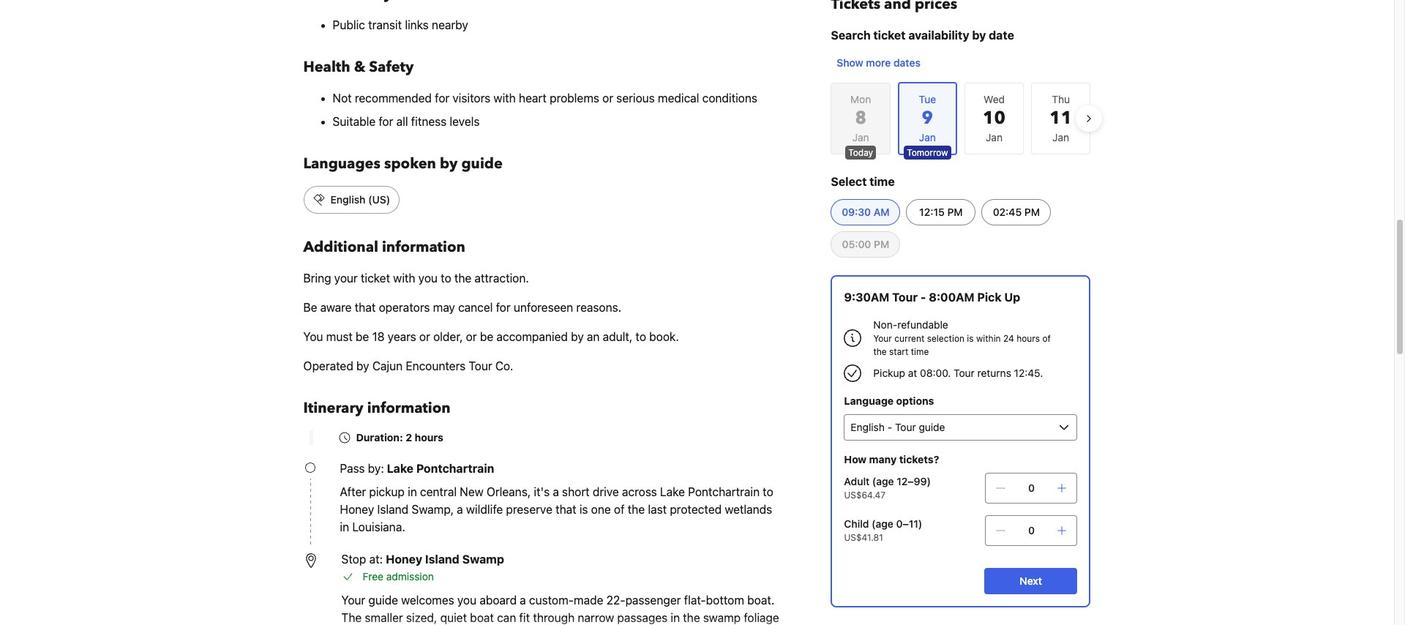 Task type: locate. For each thing, give the bounding box(es) containing it.
fitness
[[411, 115, 447, 128]]

0 horizontal spatial that
[[355, 301, 376, 314]]

1 vertical spatial 0
[[1029, 524, 1035, 537]]

information up the 2
[[367, 398, 451, 418]]

be down cancel
[[480, 330, 494, 343]]

by left date
[[972, 29, 986, 42]]

pontchartrain up new at bottom left
[[416, 462, 494, 475]]

1 horizontal spatial pm
[[948, 206, 963, 218]]

2 vertical spatial the
[[628, 503, 645, 516]]

0 vertical spatial lake
[[387, 462, 414, 475]]

is left within
[[967, 333, 974, 344]]

in down pass by: lake pontchartrain
[[408, 485, 417, 499]]

2 jan from the left
[[986, 131, 1003, 143]]

lake right "by:"
[[387, 462, 414, 475]]

0 horizontal spatial is
[[580, 503, 588, 516]]

2 be from the left
[[480, 330, 494, 343]]

not
[[333, 92, 352, 105]]

of right one
[[614, 503, 625, 516]]

is
[[967, 333, 974, 344], [580, 503, 588, 516]]

mon
[[851, 93, 871, 105]]

with
[[494, 92, 516, 105], [393, 272, 415, 285]]

0 vertical spatial 0
[[1029, 482, 1035, 494]]

date
[[989, 29, 1015, 42]]

that inside after pickup in central new orleans, it's a short drive across lake pontchartrain to honey island swamp, a wildlife preserve that is one of the last protected wetlands in louisiana.
[[556, 503, 577, 516]]

that right aware
[[355, 301, 376, 314]]

after pickup in central new orleans, it's a short drive across lake pontchartrain to honey island swamp, a wildlife preserve that is one of the last protected wetlands in louisiana.
[[340, 485, 774, 534]]

1 vertical spatial of
[[614, 503, 625, 516]]

time
[[870, 175, 895, 188], [911, 346, 929, 357]]

0 vertical spatial (age
[[873, 475, 894, 488]]

1 vertical spatial lake
[[660, 485, 685, 499]]

public transit links nearby
[[333, 18, 468, 31]]

the down across
[[628, 503, 645, 516]]

be left 18
[[356, 330, 369, 343]]

1 be from the left
[[356, 330, 369, 343]]

of inside after pickup in central new orleans, it's a short drive across lake pontchartrain to honey island swamp, a wildlife preserve that is one of the last protected wetlands in louisiana.
[[614, 503, 625, 516]]

honey up the free admission
[[386, 553, 422, 566]]

(age up the us$41.81 at right
[[872, 518, 894, 530]]

a
[[553, 485, 559, 499], [457, 503, 463, 516]]

not recommended for visitors with heart problems or serious medical conditions
[[333, 92, 758, 105]]

jan inside wed 10 jan
[[986, 131, 1003, 143]]

english
[[331, 193, 366, 206]]

the down your
[[874, 346, 887, 357]]

by
[[972, 29, 986, 42], [440, 154, 458, 173], [571, 330, 584, 343], [357, 359, 369, 373]]

jan inside mon 8 jan today
[[853, 131, 869, 143]]

1 horizontal spatial tour
[[893, 291, 918, 304]]

time down current at the bottom right of page
[[911, 346, 929, 357]]

the
[[455, 272, 472, 285], [874, 346, 887, 357], [628, 503, 645, 516]]

0 horizontal spatial with
[[393, 272, 415, 285]]

next
[[1020, 575, 1043, 587]]

ticket
[[874, 29, 906, 42], [361, 272, 390, 285]]

0 for adult (age 12–99)
[[1029, 482, 1035, 494]]

across
[[622, 485, 657, 499]]

pm right 12:15
[[948, 206, 963, 218]]

child
[[844, 518, 869, 530]]

1 vertical spatial island
[[425, 553, 460, 566]]

information up you
[[382, 237, 466, 257]]

0 horizontal spatial in
[[340, 520, 349, 534]]

0 horizontal spatial jan
[[853, 131, 869, 143]]

09:30
[[842, 206, 871, 218]]

to right you
[[441, 272, 451, 285]]

12:15
[[920, 206, 945, 218]]

0 vertical spatial information
[[382, 237, 466, 257]]

additional information
[[303, 237, 466, 257]]

hours right '24'
[[1017, 333, 1040, 344]]

9:30am
[[844, 291, 890, 304]]

jan down 11
[[1053, 131, 1070, 143]]

1 horizontal spatial for
[[435, 92, 450, 105]]

0 horizontal spatial ticket
[[361, 272, 390, 285]]

1 vertical spatial honey
[[386, 553, 422, 566]]

how many tickets?
[[844, 453, 939, 466]]

your
[[874, 333, 892, 344]]

nearby
[[432, 18, 468, 31]]

older,
[[433, 330, 463, 343]]

0 vertical spatial hours
[[1017, 333, 1040, 344]]

new
[[460, 485, 484, 499]]

your
[[334, 272, 358, 285]]

start
[[889, 346, 909, 357]]

0 vertical spatial island
[[377, 503, 409, 516]]

0 horizontal spatial or
[[419, 330, 430, 343]]

with left "heart"
[[494, 92, 516, 105]]

lake
[[387, 462, 414, 475], [660, 485, 685, 499]]

0 horizontal spatial the
[[455, 272, 472, 285]]

tour right 08:00.
[[954, 367, 975, 379]]

1 jan from the left
[[853, 131, 869, 143]]

of
[[1043, 333, 1051, 344], [614, 503, 625, 516]]

be aware that operators may cancel for unforeseen reasons.
[[303, 301, 622, 314]]

2 horizontal spatial pm
[[1025, 206, 1040, 218]]

operated
[[303, 359, 353, 373]]

1 vertical spatial time
[[911, 346, 929, 357]]

12:45.
[[1014, 367, 1043, 379]]

pm
[[948, 206, 963, 218], [1025, 206, 1040, 218], [874, 238, 890, 250]]

jan up today
[[853, 131, 869, 143]]

pm right 02:45
[[1025, 206, 1040, 218]]

ticket right your
[[361, 272, 390, 285]]

adult
[[844, 475, 870, 488]]

2 vertical spatial to
[[763, 485, 774, 499]]

jan down 10
[[986, 131, 1003, 143]]

09:30 am
[[842, 206, 890, 218]]

to for accompanied
[[636, 330, 646, 343]]

recommended
[[355, 92, 432, 105]]

0 vertical spatial pontchartrain
[[416, 462, 494, 475]]

pm for 12:15 pm
[[948, 206, 963, 218]]

to up wetlands at the bottom of page
[[763, 485, 774, 499]]

island up admission
[[425, 553, 460, 566]]

0 vertical spatial ticket
[[874, 29, 906, 42]]

2 (age from the top
[[872, 518, 894, 530]]

time up am
[[870, 175, 895, 188]]

(age for 12–99)
[[873, 475, 894, 488]]

child (age 0–11) us$41.81
[[844, 518, 923, 543]]

hours right the 2
[[415, 431, 444, 444]]

2 horizontal spatial jan
[[1053, 131, 1070, 143]]

1 vertical spatial that
[[556, 503, 577, 516]]

the inside after pickup in central new orleans, it's a short drive across lake pontchartrain to honey island swamp, a wildlife preserve that is one of the last protected wetlands in louisiana.
[[628, 503, 645, 516]]

2
[[406, 431, 412, 444]]

within
[[977, 333, 1001, 344]]

0 vertical spatial of
[[1043, 333, 1051, 344]]

tour left the co.
[[469, 359, 492, 373]]

transit
[[368, 18, 402, 31]]

0 horizontal spatial to
[[441, 272, 451, 285]]

(age inside 'adult (age 12–99) us$64.47'
[[873, 475, 894, 488]]

2 horizontal spatial tour
[[954, 367, 975, 379]]

jan for 11
[[1053, 131, 1070, 143]]

co.
[[495, 359, 513, 373]]

1 horizontal spatial time
[[911, 346, 929, 357]]

all
[[396, 115, 408, 128]]

pontchartrain up wetlands at the bottom of page
[[688, 485, 760, 499]]

1 horizontal spatial that
[[556, 503, 577, 516]]

honey down the after
[[340, 503, 374, 516]]

lake inside after pickup in central new orleans, it's a short drive across lake pontchartrain to honey island swamp, a wildlife preserve that is one of the last protected wetlands in louisiana.
[[660, 485, 685, 499]]

to left book.
[[636, 330, 646, 343]]

1 vertical spatial a
[[457, 503, 463, 516]]

that down short
[[556, 503, 577, 516]]

by left cajun
[[357, 359, 369, 373]]

0 vertical spatial that
[[355, 301, 376, 314]]

1 (age from the top
[[873, 475, 894, 488]]

0 horizontal spatial honey
[[340, 503, 374, 516]]

book.
[[649, 330, 679, 343]]

louisiana.
[[352, 520, 405, 534]]

medical
[[658, 92, 699, 105]]

0 vertical spatial is
[[967, 333, 974, 344]]

or right years
[[419, 330, 430, 343]]

you must be 18 years or older, or be accompanied by an adult, to book.
[[303, 330, 679, 343]]

1 vertical spatial to
[[636, 330, 646, 343]]

information for itinerary information
[[367, 398, 451, 418]]

12–99)
[[897, 475, 931, 488]]

0 horizontal spatial be
[[356, 330, 369, 343]]

0 horizontal spatial pm
[[874, 238, 890, 250]]

in
[[408, 485, 417, 499], [340, 520, 349, 534]]

-
[[921, 291, 926, 304]]

1 horizontal spatial to
[[636, 330, 646, 343]]

in up stop at the left bottom of page
[[340, 520, 349, 534]]

1 horizontal spatial with
[[494, 92, 516, 105]]

many
[[869, 453, 897, 466]]

the up be aware that operators may cancel for unforeseen reasons.
[[455, 272, 472, 285]]

for left all
[[379, 115, 393, 128]]

last
[[648, 503, 667, 516]]

1 horizontal spatial or
[[466, 330, 477, 343]]

2 0 from the top
[[1029, 524, 1035, 537]]

lake up last
[[660, 485, 685, 499]]

to
[[441, 272, 451, 285], [636, 330, 646, 343], [763, 485, 774, 499]]

1 horizontal spatial is
[[967, 333, 974, 344]]

a right it's at the left
[[553, 485, 559, 499]]

ticket up show more dates
[[874, 29, 906, 42]]

0 for child (age 0–11)
[[1029, 524, 1035, 537]]

1 vertical spatial (age
[[872, 518, 894, 530]]

0 vertical spatial for
[[435, 92, 450, 105]]

1 horizontal spatial be
[[480, 330, 494, 343]]

for up fitness
[[435, 92, 450, 105]]

1 vertical spatial hours
[[415, 431, 444, 444]]

0 horizontal spatial island
[[377, 503, 409, 516]]

how
[[844, 453, 867, 466]]

1 horizontal spatial of
[[1043, 333, 1051, 344]]

region containing 8
[[819, 76, 1103, 161]]

0 vertical spatial time
[[870, 175, 895, 188]]

1 vertical spatial pontchartrain
[[688, 485, 760, 499]]

a down new at bottom left
[[457, 503, 463, 516]]

suitable for all fitness levels
[[333, 115, 480, 128]]

by left an
[[571, 330, 584, 343]]

1 horizontal spatial ticket
[[874, 29, 906, 42]]

(age down many
[[873, 475, 894, 488]]

island inside after pickup in central new orleans, it's a short drive across lake pontchartrain to honey island swamp, a wildlife preserve that is one of the last protected wetlands in louisiana.
[[377, 503, 409, 516]]

is inside non-refundable your current selection is within 24 hours of the start time
[[967, 333, 974, 344]]

tour left -
[[893, 291, 918, 304]]

or right older,
[[466, 330, 477, 343]]

2 horizontal spatial for
[[496, 301, 511, 314]]

to for drive
[[763, 485, 774, 499]]

is left one
[[580, 503, 588, 516]]

2 horizontal spatial the
[[874, 346, 887, 357]]

wed
[[984, 93, 1005, 105]]

1 vertical spatial information
[[367, 398, 451, 418]]

0 horizontal spatial for
[[379, 115, 393, 128]]

pm for 05:00 pm
[[874, 238, 890, 250]]

10
[[983, 106, 1006, 130]]

for
[[435, 92, 450, 105], [379, 115, 393, 128], [496, 301, 511, 314]]

(age
[[873, 475, 894, 488], [872, 518, 894, 530]]

0 vertical spatial honey
[[340, 503, 374, 516]]

1 horizontal spatial lake
[[660, 485, 685, 499]]

tour
[[893, 291, 918, 304], [469, 359, 492, 373], [954, 367, 975, 379]]

1 0 from the top
[[1029, 482, 1035, 494]]

1 horizontal spatial island
[[425, 553, 460, 566]]

3 jan from the left
[[1053, 131, 1070, 143]]

region
[[819, 76, 1103, 161]]

1 horizontal spatial jan
[[986, 131, 1003, 143]]

0 vertical spatial to
[[441, 272, 451, 285]]

0 horizontal spatial of
[[614, 503, 625, 516]]

operated by cajun encounters tour co.
[[303, 359, 513, 373]]

12:15 pm
[[920, 206, 963, 218]]

jan inside thu 11 jan
[[1053, 131, 1070, 143]]

1 vertical spatial is
[[580, 503, 588, 516]]

honey inside after pickup in central new orleans, it's a short drive across lake pontchartrain to honey island swamp, a wildlife preserve that is one of the last protected wetlands in louisiana.
[[340, 503, 374, 516]]

or left serious
[[603, 92, 614, 105]]

island down pickup
[[377, 503, 409, 516]]

suitable
[[333, 115, 376, 128]]

(age for 0–11)
[[872, 518, 894, 530]]

hours
[[1017, 333, 1040, 344], [415, 431, 444, 444]]

(age inside the 'child (age 0–11) us$41.81'
[[872, 518, 894, 530]]

1 horizontal spatial hours
[[1017, 333, 1040, 344]]

0 horizontal spatial time
[[870, 175, 895, 188]]

is inside after pickup in central new orleans, it's a short drive across lake pontchartrain to honey island swamp, a wildlife preserve that is one of the last protected wetlands in louisiana.
[[580, 503, 588, 516]]

or for older,
[[466, 330, 477, 343]]

bring
[[303, 272, 331, 285]]

central
[[420, 485, 457, 499]]

1 horizontal spatial a
[[553, 485, 559, 499]]

of right '24'
[[1043, 333, 1051, 344]]

pm right the 05:00
[[874, 238, 890, 250]]

1 horizontal spatial pontchartrain
[[688, 485, 760, 499]]

with left you
[[393, 272, 415, 285]]

be
[[356, 330, 369, 343], [480, 330, 494, 343]]

or for problems
[[603, 92, 614, 105]]

for right cancel
[[496, 301, 511, 314]]

show more dates button
[[831, 50, 927, 76]]

2 horizontal spatial to
[[763, 485, 774, 499]]

0 vertical spatial in
[[408, 485, 417, 499]]

to inside after pickup in central new orleans, it's a short drive across lake pontchartrain to honey island swamp, a wildlife preserve that is one of the last protected wetlands in louisiana.
[[763, 485, 774, 499]]

1 vertical spatial the
[[874, 346, 887, 357]]

refundable
[[898, 318, 949, 331]]

returns
[[978, 367, 1012, 379]]

1 horizontal spatial the
[[628, 503, 645, 516]]

2 horizontal spatial or
[[603, 92, 614, 105]]

select time
[[831, 175, 895, 188]]

attraction.
[[475, 272, 529, 285]]

1 horizontal spatial honey
[[386, 553, 422, 566]]



Task type: vqa. For each thing, say whether or not it's contained in the screenshot.
Tile/Marble
no



Task type: describe. For each thing, give the bounding box(es) containing it.
pickup
[[874, 367, 906, 379]]

pickup at 08:00. tour returns 12:45.
[[874, 367, 1043, 379]]

us$64.47
[[844, 490, 886, 501]]

thu
[[1052, 93, 1070, 105]]

information for additional information
[[382, 237, 466, 257]]

1 horizontal spatial in
[[408, 485, 417, 499]]

more
[[866, 56, 891, 69]]

duration:
[[356, 431, 403, 444]]

wildlife
[[466, 503, 503, 516]]

1 vertical spatial ticket
[[361, 272, 390, 285]]

1 vertical spatial with
[[393, 272, 415, 285]]

bring your ticket with you to the attraction.
[[303, 272, 529, 285]]

select
[[831, 175, 867, 188]]

operators
[[379, 301, 430, 314]]

0 horizontal spatial pontchartrain
[[416, 462, 494, 475]]

orleans,
[[487, 485, 531, 499]]

duration: 2 hours
[[356, 431, 444, 444]]

additional
[[303, 237, 378, 257]]

0 vertical spatial with
[[494, 92, 516, 105]]

adult,
[[603, 330, 633, 343]]

stop
[[342, 553, 366, 566]]

0 horizontal spatial hours
[[415, 431, 444, 444]]

pickup
[[369, 485, 405, 499]]

up
[[1005, 291, 1021, 304]]

adult (age 12–99) us$64.47
[[844, 475, 931, 501]]

wetlands
[[725, 503, 773, 516]]

it's
[[534, 485, 550, 499]]

jan for 8
[[853, 131, 869, 143]]

by left guide
[[440, 154, 458, 173]]

mon 8 jan today
[[849, 93, 873, 158]]

search ticket availability by date
[[831, 29, 1015, 42]]

short
[[562, 485, 590, 499]]

0 vertical spatial the
[[455, 272, 472, 285]]

admission
[[386, 570, 434, 583]]

problems
[[550, 92, 600, 105]]

health & safety
[[303, 57, 414, 77]]

guide
[[462, 154, 503, 173]]

serious
[[617, 92, 655, 105]]

visitors
[[453, 92, 491, 105]]

safety
[[369, 57, 414, 77]]

may
[[433, 301, 455, 314]]

0 horizontal spatial tour
[[469, 359, 492, 373]]

current
[[895, 333, 925, 344]]

language
[[844, 395, 894, 407]]

8
[[855, 106, 867, 130]]

8:00am
[[929, 291, 975, 304]]

cancel
[[458, 301, 493, 314]]

the inside non-refundable your current selection is within 24 hours of the start time
[[874, 346, 887, 357]]

08:00.
[[920, 367, 951, 379]]

by:
[[368, 462, 384, 475]]

show more dates
[[837, 56, 921, 69]]

time inside non-refundable your current selection is within 24 hours of the start time
[[911, 346, 929, 357]]

1 vertical spatial for
[[379, 115, 393, 128]]

at
[[908, 367, 917, 379]]

hours inside non-refundable your current selection is within 24 hours of the start time
[[1017, 333, 1040, 344]]

selection
[[927, 333, 965, 344]]

english (us)
[[331, 193, 390, 206]]

thu 11 jan
[[1050, 93, 1073, 143]]

availability
[[909, 29, 970, 42]]

languages
[[303, 154, 381, 173]]

&
[[354, 57, 365, 77]]

free
[[363, 570, 384, 583]]

of inside non-refundable your current selection is within 24 hours of the start time
[[1043, 333, 1051, 344]]

swamp
[[462, 553, 504, 566]]

dates
[[894, 56, 921, 69]]

pass
[[340, 462, 365, 475]]

pontchartrain inside after pickup in central new orleans, it's a short drive across lake pontchartrain to honey island swamp, a wildlife preserve that is one of the last protected wetlands in louisiana.
[[688, 485, 760, 499]]

drive
[[593, 485, 619, 499]]

options
[[896, 395, 934, 407]]

encounters
[[406, 359, 466, 373]]

11
[[1050, 106, 1073, 130]]

pm for 02:45 pm
[[1025, 206, 1040, 218]]

2 vertical spatial for
[[496, 301, 511, 314]]

05:00
[[842, 238, 871, 250]]

reasons.
[[576, 301, 622, 314]]

0 horizontal spatial a
[[457, 503, 463, 516]]

public
[[333, 18, 365, 31]]

years
[[388, 330, 416, 343]]

jan for 10
[[986, 131, 1003, 143]]

levels
[[450, 115, 480, 128]]

language options
[[844, 395, 934, 407]]

02:45
[[993, 206, 1022, 218]]

0 horizontal spatial lake
[[387, 462, 414, 475]]

24
[[1004, 333, 1014, 344]]

am
[[874, 206, 890, 218]]

pass by: lake pontchartrain
[[340, 462, 494, 475]]

languages spoken by guide
[[303, 154, 503, 173]]

aware
[[320, 301, 352, 314]]

itinerary
[[303, 398, 364, 418]]

free admission
[[363, 570, 434, 583]]

an
[[587, 330, 600, 343]]

must
[[326, 330, 353, 343]]

9:30am tour - 8:00am pick up
[[844, 291, 1021, 304]]

next button
[[985, 568, 1078, 594]]

us$41.81
[[844, 532, 883, 543]]

links
[[405, 18, 429, 31]]

1 vertical spatial in
[[340, 520, 349, 534]]

0 vertical spatial a
[[553, 485, 559, 499]]

swamp,
[[412, 503, 454, 516]]

be
[[303, 301, 317, 314]]

protected
[[670, 503, 722, 516]]



